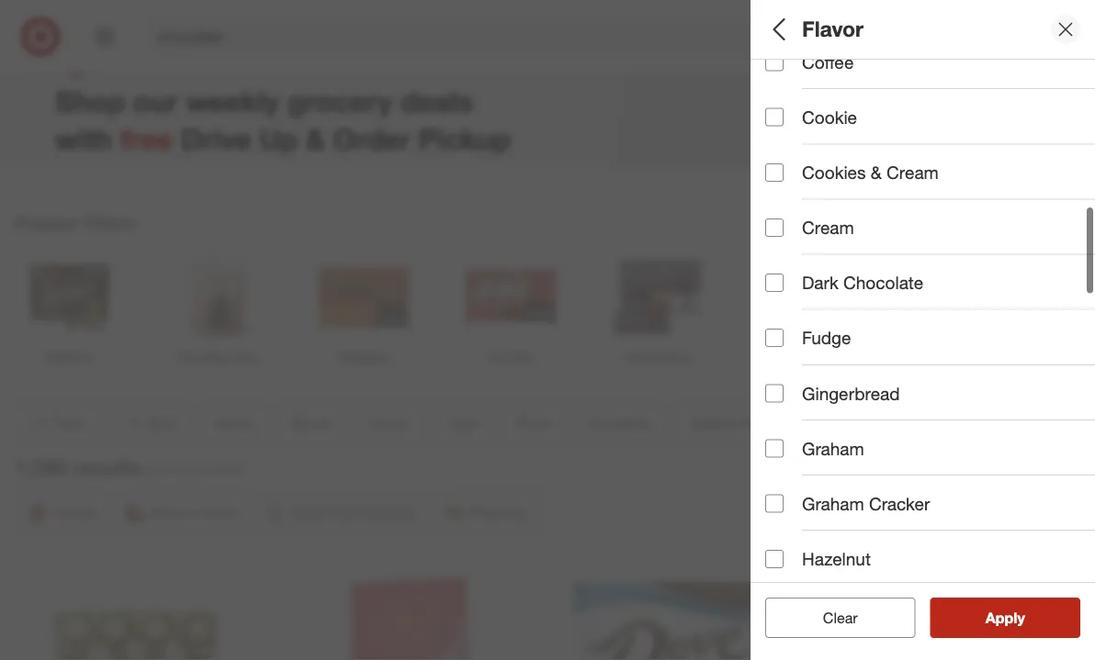 Task type: describe. For each thing, give the bounding box(es) containing it.
graham cracker
[[802, 493, 930, 515]]

& inside the flavor dialog
[[871, 162, 882, 183]]

What can we help you find? suggestions appear below search field
[[147, 17, 863, 57]]

occasion button
[[765, 381, 1095, 446]]

clear for clear all
[[814, 609, 849, 627]]

dark
[[802, 272, 839, 294]]

rating
[[819, 529, 873, 550]]

search button
[[850, 17, 894, 61]]

occasion
[[765, 400, 844, 421]]

deals button
[[765, 60, 1095, 124]]

"chocolate"
[[171, 461, 246, 479]]

cookies & cream
[[802, 162, 939, 183]]

gingerbread
[[802, 383, 900, 404]]

all filters dialog
[[751, 0, 1095, 661]]

dietary needs button
[[765, 446, 1095, 510]]

all
[[765, 16, 791, 42]]

shop
[[55, 84, 125, 119]]

lindt;
[[1055, 160, 1088, 176]]

Cream checkbox
[[765, 219, 784, 237]]

4
[[1064, 19, 1069, 30]]

apply
[[986, 609, 1025, 627]]

all
[[853, 609, 867, 627]]

clear all
[[814, 609, 867, 627]]

weekly
[[186, 84, 279, 119]]

type
[[765, 272, 804, 293]]

flavor for flavor brownie
[[765, 201, 816, 222]]

graham for graham cracker
[[802, 493, 864, 515]]

all filters
[[765, 16, 854, 42]]

see results button
[[930, 598, 1080, 639]]

price
[[765, 336, 808, 357]]

popular filters
[[15, 213, 135, 234]]

guest
[[765, 529, 814, 550]]

clear button
[[765, 598, 916, 639]]

0 horizontal spatial cream
[[802, 217, 854, 238]]

◎deals
[[55, 29, 204, 79]]

chocolate
[[843, 272, 923, 294]]

filters
[[84, 213, 135, 234]]

apply button
[[930, 598, 1080, 639]]

pickup
[[418, 121, 511, 156]]

kinder;
[[1011, 160, 1052, 176]]

1 horizontal spatial cream
[[887, 162, 939, 183]]

& inside ◎deals shop our weekly grocery deals with free drive up & order pickup
[[306, 121, 325, 156]]

deals
[[400, 84, 473, 119]]

coffee
[[802, 51, 854, 73]]

fudge
[[802, 328, 851, 349]]

needs
[[831, 465, 883, 486]]

1,090 results for "chocolate"
[[15, 455, 246, 481]]

see results
[[966, 609, 1044, 627]]

order
[[333, 121, 411, 156]]

drive
[[181, 121, 251, 156]]

dietary
[[765, 465, 826, 486]]

flavor brownie
[[765, 201, 816, 241]]

ghirardelli;
[[899, 160, 961, 176]]



Task type: locate. For each thing, give the bounding box(es) containing it.
dietary needs
[[765, 465, 883, 486]]

Cookies & Cream checkbox
[[765, 163, 784, 182]]

results
[[73, 455, 142, 481], [997, 609, 1044, 627]]

results for see
[[997, 609, 1044, 627]]

0 vertical spatial flavor
[[802, 16, 864, 42]]

1 vertical spatial flavor
[[765, 201, 816, 222]]

results for 1,090
[[73, 455, 142, 481]]

t
[[1091, 160, 1095, 176]]

results right see
[[997, 609, 1044, 627]]

deals
[[765, 79, 812, 100]]

1 vertical spatial cream
[[802, 217, 854, 238]]

Hazelnut checkbox
[[765, 550, 784, 569]]

results inside see results button
[[997, 609, 1044, 627]]

clear for clear
[[823, 609, 858, 627]]

3
[[765, 160, 772, 176]]

cookie
[[802, 107, 857, 128]]

1 graham from the top
[[802, 438, 864, 459]]

◎deals shop our weekly grocery deals with free drive up & order pickup
[[55, 29, 511, 156]]

flavor
[[802, 16, 864, 42], [765, 201, 816, 222]]

cream left "kit"
[[887, 162, 939, 183]]

cream right cream option
[[802, 217, 854, 238]]

clear left all in the bottom right of the page
[[814, 609, 849, 627]]

popular
[[15, 213, 79, 234]]

& right cookies
[[871, 162, 882, 183]]

brand 3 musketeers; crunch; ghirardelli; kit kat; kinder; lindt; t
[[765, 137, 1095, 176]]

our
[[133, 84, 178, 119]]

1 vertical spatial graham
[[802, 493, 864, 515]]

2 clear from the left
[[823, 609, 858, 627]]

brownie
[[765, 225, 812, 241]]

Graham Cracker checkbox
[[765, 495, 784, 513]]

Fudge checkbox
[[765, 329, 784, 348]]

cream
[[887, 162, 939, 183], [802, 217, 854, 238]]

kit
[[965, 160, 980, 176]]

see
[[966, 609, 993, 627]]

search
[[850, 29, 894, 47]]

flavor inside all filters dialog
[[765, 201, 816, 222]]

0 vertical spatial graham
[[802, 438, 864, 459]]

&
[[306, 121, 325, 156], [871, 162, 882, 183]]

kat;
[[984, 160, 1007, 176]]

Graham checkbox
[[765, 440, 784, 458]]

guest rating button
[[765, 510, 1095, 574]]

up
[[259, 121, 298, 156]]

1 vertical spatial results
[[997, 609, 1044, 627]]

filters
[[797, 16, 854, 42]]

dark chocolate
[[802, 272, 923, 294]]

clear inside clear button
[[823, 609, 858, 627]]

graham for graham
[[802, 438, 864, 459]]

clear down hazelnut
[[823, 609, 858, 627]]

flavor up brownie
[[765, 201, 816, 222]]

guest rating
[[765, 529, 873, 550]]

0 vertical spatial cream
[[887, 162, 939, 183]]

0 vertical spatial results
[[73, 455, 142, 481]]

0 vertical spatial &
[[306, 121, 325, 156]]

4 link
[[1036, 17, 1077, 57]]

1 horizontal spatial results
[[997, 609, 1044, 627]]

cracker
[[869, 493, 930, 515]]

grocery
[[287, 84, 393, 119]]

price button
[[765, 317, 1095, 381]]

clear
[[814, 609, 849, 627], [823, 609, 858, 627]]

graham down 'dietary needs' on the right
[[802, 493, 864, 515]]

1 vertical spatial &
[[871, 162, 882, 183]]

results left "for"
[[73, 455, 142, 481]]

2 graham from the top
[[802, 493, 864, 515]]

1 horizontal spatial &
[[871, 162, 882, 183]]

Dark Chocolate checkbox
[[765, 274, 784, 292]]

graham up 'dietary needs' on the right
[[802, 438, 864, 459]]

with
[[55, 121, 112, 156]]

flavor up coffee
[[802, 16, 864, 42]]

clear inside clear all button
[[814, 609, 849, 627]]

musketeers;
[[776, 160, 847, 176]]

& right up
[[306, 121, 325, 156]]

hazelnut
[[802, 549, 871, 570]]

brand
[[765, 137, 815, 158]]

1,090
[[15, 455, 68, 481]]

1 clear from the left
[[814, 609, 849, 627]]

flavor inside dialog
[[802, 16, 864, 42]]

clear all button
[[765, 598, 916, 639]]

Coffee checkbox
[[765, 53, 784, 71]]

flavor dialog
[[751, 0, 1095, 661]]

Cookie checkbox
[[765, 108, 784, 126]]

0 horizontal spatial results
[[73, 455, 142, 481]]

0 horizontal spatial &
[[306, 121, 325, 156]]

flavor for flavor
[[802, 16, 864, 42]]

crunch;
[[850, 160, 896, 176]]

for
[[149, 461, 167, 479]]

graham
[[802, 438, 864, 459], [802, 493, 864, 515]]

cookies
[[802, 162, 866, 183]]

free
[[120, 121, 173, 156]]

Gingerbread checkbox
[[765, 384, 784, 403]]

type button
[[765, 253, 1095, 317]]



Task type: vqa. For each thing, say whether or not it's contained in the screenshot.
On within the . Redcard Savings May Vary And Will Depend On Actual Purchases Made With A Redcard. Redcard Credit Card Purchases Are Subject To Available Credit. Redcard Reloadable Purchases Are Subject To Available Funds.
no



